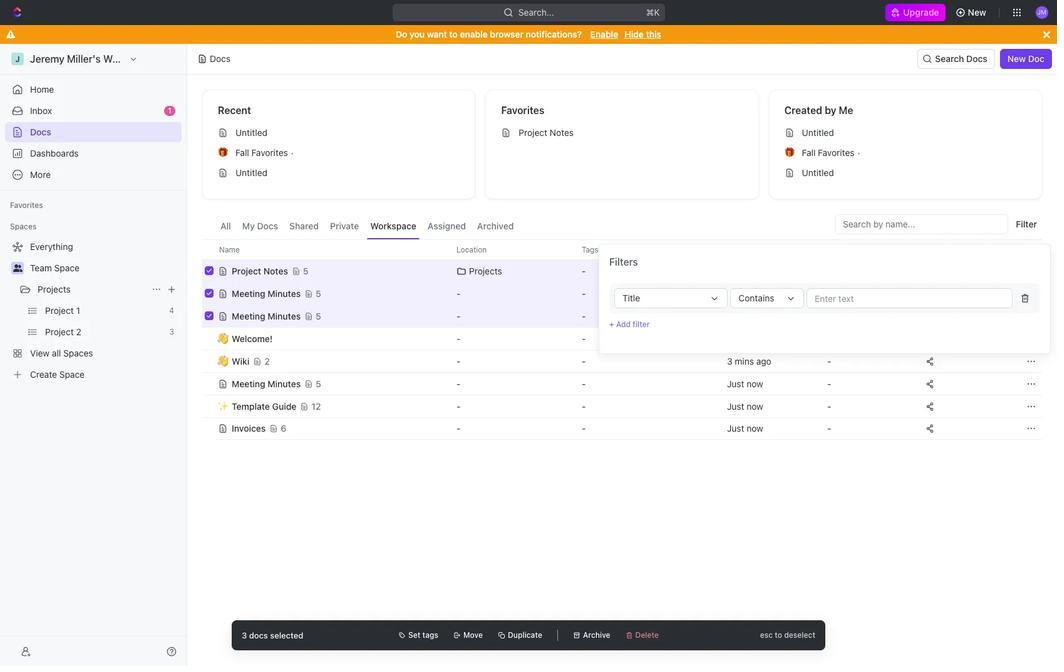 Task type: describe. For each thing, give the bounding box(es) containing it.
new for new
[[968, 7, 987, 18]]

esc to deselect
[[761, 630, 816, 640]]

assigned
[[428, 221, 466, 231]]

updated
[[746, 245, 776, 254]]

search docs
[[936, 53, 988, 64]]

fall for recent
[[236, 147, 249, 158]]

my docs
[[242, 221, 278, 231]]

just for guide
[[727, 401, 745, 411]]

by
[[825, 105, 837, 116]]

my
[[242, 221, 255, 231]]

filter
[[633, 320, 650, 329]]

search docs button
[[918, 49, 995, 69]]

filters
[[610, 256, 638, 268]]

private
[[330, 221, 359, 231]]

space
[[54, 263, 79, 273]]

tab list containing all
[[217, 214, 517, 239]]

delete
[[636, 630, 659, 640]]

notes inside project notes 'link'
[[550, 127, 574, 138]]

3 meeting minutes from the top
[[232, 378, 301, 389]]

now for minutes
[[747, 378, 764, 389]]

guide
[[272, 401, 297, 411]]

dashboards
[[30, 148, 79, 159]]

0 vertical spatial to
[[450, 29, 458, 39]]

team space link
[[30, 258, 179, 278]]

⌘k
[[646, 7, 660, 18]]

2
[[265, 356, 270, 366]]

row containing project notes
[[202, 258, 1043, 284]]

projects link
[[38, 279, 147, 300]]

fall favorites • for created by me
[[802, 147, 861, 158]]

delete button
[[621, 628, 664, 643]]

🎁 for recent
[[218, 148, 228, 157]]

2 minutes from the top
[[268, 310, 301, 321]]

date for date updated
[[727, 245, 744, 254]]

do
[[396, 29, 408, 39]]

project notes inside table
[[232, 265, 288, 276]]

contains
[[739, 293, 775, 303]]

2 meeting from the top
[[232, 310, 266, 321]]

doc
[[1029, 53, 1045, 64]]

home link
[[5, 80, 182, 100]]

dashboards link
[[5, 143, 182, 164]]

you
[[410, 29, 425, 39]]

name
[[219, 245, 240, 254]]

4 row from the top
[[202, 304, 1043, 329]]

3 meeting from the top
[[232, 378, 266, 389]]

1 3 mins ago from the top
[[727, 288, 772, 299]]

row containing welcome!
[[202, 327, 1043, 350]]

recent
[[218, 105, 251, 116]]

private button
[[327, 214, 362, 239]]

table containing project notes
[[202, 239, 1043, 441]]

sidebar navigation
[[0, 44, 187, 666]]

add
[[617, 320, 631, 329]]

filter button
[[1012, 214, 1043, 234]]

all button
[[217, 214, 234, 239]]

search...
[[519, 7, 554, 18]]

shared
[[290, 221, 319, 231]]

2 meeting minutes from the top
[[232, 310, 301, 321]]

title
[[623, 293, 640, 303]]

welcome!
[[232, 333, 273, 344]]

me
[[839, 105, 854, 116]]

notifications?
[[526, 29, 582, 39]]

favorites inside button
[[10, 201, 43, 210]]

ago for row containing wiki
[[757, 356, 772, 366]]

3 docs selected
[[242, 630, 304, 640]]

new for new doc
[[1008, 53, 1026, 64]]

enable
[[591, 29, 619, 39]]

project notes link
[[496, 123, 749, 143]]

home
[[30, 84, 54, 95]]

3 just now from the top
[[727, 423, 764, 434]]

project inside 'link'
[[519, 127, 548, 138]]

archive button
[[568, 628, 616, 643]]

archive
[[583, 630, 611, 640]]

archived
[[477, 221, 514, 231]]

search
[[936, 53, 965, 64]]

created
[[785, 105, 823, 116]]

docs
[[249, 630, 268, 640]]

workspace button
[[367, 214, 420, 239]]

docs inside sidebar navigation
[[30, 127, 51, 137]]

esc
[[761, 630, 773, 640]]

now for guide
[[747, 401, 764, 411]]

row containing wiki
[[202, 349, 1043, 374]]

deselect
[[785, 630, 816, 640]]

just now for guide
[[727, 401, 764, 411]]

projects inside table
[[469, 265, 502, 276]]

upgrade link
[[886, 4, 946, 21]]

+ add filter
[[610, 320, 650, 329]]

3 just from the top
[[727, 423, 745, 434]]

3 for row containing wiki
[[727, 356, 733, 366]]

archived button
[[474, 214, 517, 239]]

location
[[457, 245, 487, 254]]

date viewed
[[828, 245, 871, 254]]

notes inside table
[[264, 265, 288, 276]]

title button
[[615, 288, 728, 308]]

user group image
[[13, 264, 22, 272]]

3 row from the top
[[202, 281, 1043, 306]]

filter button
[[1012, 214, 1043, 234]]

team
[[30, 263, 52, 273]]

all
[[221, 221, 231, 231]]



Task type: locate. For each thing, give the bounding box(es) containing it.
enable
[[460, 29, 488, 39]]

my docs button
[[239, 214, 281, 239]]

workspace
[[370, 221, 417, 231]]

2 vertical spatial just now
[[727, 423, 764, 434]]

ago for seventh row from the bottom
[[757, 288, 772, 299]]

0 vertical spatial projects
[[469, 265, 502, 276]]

1 vertical spatial to
[[775, 630, 783, 640]]

row containing template guide
[[202, 394, 1043, 419]]

just now
[[727, 378, 764, 389], [727, 401, 764, 411], [727, 423, 764, 434]]

projects down team space
[[38, 284, 71, 294]]

1 horizontal spatial fall favorites •
[[802, 147, 861, 158]]

projects down location
[[469, 265, 502, 276]]

docs up recent at the left
[[210, 53, 231, 64]]

want
[[427, 29, 447, 39]]

2 vertical spatial just
[[727, 423, 745, 434]]

to right want
[[450, 29, 458, 39]]

3 now from the top
[[747, 423, 764, 434]]

fall favorites • for recent
[[236, 147, 294, 158]]

minutes
[[268, 288, 301, 299], [268, 310, 301, 321], [268, 378, 301, 389]]

1 just now from the top
[[727, 378, 764, 389]]

upgrade
[[904, 7, 940, 18]]

1 horizontal spatial new
[[1008, 53, 1026, 64]]

1 row from the top
[[202, 239, 1043, 260]]

assigned button
[[425, 214, 469, 239]]

• for created by me
[[857, 148, 861, 158]]

1 fall favorites • from the left
[[236, 147, 294, 158]]

1 horizontal spatial projects
[[469, 265, 502, 276]]

column header
[[202, 239, 216, 260]]

tree
[[5, 237, 182, 385]]

team space
[[30, 263, 79, 273]]

0 vertical spatial just
[[727, 378, 745, 389]]

new up search docs
[[968, 7, 987, 18]]

0 vertical spatial notes
[[550, 127, 574, 138]]

1 horizontal spatial to
[[775, 630, 783, 640]]

cell
[[202, 259, 216, 282], [720, 259, 820, 282], [820, 259, 920, 282], [920, 259, 1021, 282], [1021, 259, 1043, 282], [202, 282, 216, 305], [202, 305, 216, 327], [202, 327, 216, 350], [720, 327, 820, 350], [820, 327, 920, 350], [920, 327, 1021, 350], [1021, 327, 1043, 350], [202, 350, 216, 372], [202, 372, 216, 395], [202, 395, 216, 417], [202, 417, 216, 440]]

0 horizontal spatial to
[[450, 29, 458, 39]]

filter
[[1017, 219, 1038, 229]]

do you want to enable browser notifications? enable hide this
[[396, 29, 662, 39]]

template guide
[[232, 401, 297, 411]]

this
[[646, 29, 662, 39]]

2 mins from the top
[[735, 310, 754, 321]]

2 3 mins ago from the top
[[727, 310, 772, 321]]

docs down inbox at left
[[30, 127, 51, 137]]

project
[[519, 127, 548, 138], [232, 265, 261, 276]]

duplicate
[[508, 630, 543, 640]]

docs right search
[[967, 53, 988, 64]]

0 horizontal spatial projects
[[38, 284, 71, 294]]

🎁 down created
[[785, 148, 795, 157]]

1
[[168, 106, 172, 115]]

3 for seventh row from the bottom
[[727, 288, 733, 299]]

new button
[[951, 3, 994, 23]]

3 for 4th row from the top of the table containing project notes
[[727, 310, 733, 321]]

fall for created by me
[[802, 147, 816, 158]]

1 now from the top
[[747, 378, 764, 389]]

0 vertical spatial meeting minutes
[[232, 288, 301, 299]]

created by me
[[785, 105, 854, 116]]

1 horizontal spatial date
[[828, 245, 844, 254]]

0 vertical spatial meeting
[[232, 288, 266, 299]]

2 date from the left
[[828, 245, 844, 254]]

0 horizontal spatial notes
[[264, 265, 288, 276]]

1 minutes from the top
[[268, 288, 301, 299]]

duplicate button
[[493, 628, 548, 643]]

1 vertical spatial 3 mins ago
[[727, 310, 772, 321]]

just now for minutes
[[727, 378, 764, 389]]

tab list
[[217, 214, 517, 239]]

0 horizontal spatial 🎁
[[218, 148, 228, 157]]

tree containing team space
[[5, 237, 182, 385]]

2 vertical spatial mins
[[735, 356, 754, 366]]

0 horizontal spatial project notes
[[232, 265, 288, 276]]

welcome! button
[[218, 327, 442, 350]]

3 ago from the top
[[757, 356, 772, 366]]

1 🎁 from the left
[[218, 148, 228, 157]]

tree inside sidebar navigation
[[5, 237, 182, 385]]

6 row from the top
[[202, 349, 1043, 374]]

docs right 'my'
[[257, 221, 278, 231]]

•
[[291, 148, 294, 158], [857, 148, 861, 158]]

ago for 4th row from the top of the table containing project notes
[[757, 310, 772, 321]]

1 horizontal spatial notes
[[550, 127, 574, 138]]

project notes inside 'link'
[[519, 127, 574, 138]]

0 horizontal spatial date
[[727, 245, 744, 254]]

1 horizontal spatial •
[[857, 148, 861, 158]]

3 3 mins ago from the top
[[727, 356, 772, 366]]

3 mins from the top
[[735, 356, 754, 366]]

notes
[[550, 127, 574, 138], [264, 265, 288, 276]]

tags
[[582, 245, 599, 254]]

1 vertical spatial now
[[747, 401, 764, 411]]

1 vertical spatial ago
[[757, 310, 772, 321]]

2 row from the top
[[202, 258, 1043, 284]]

1 vertical spatial just
[[727, 401, 745, 411]]

12
[[312, 401, 321, 411]]

browser
[[490, 29, 524, 39]]

spaces
[[10, 222, 37, 231]]

1 date from the left
[[727, 245, 744, 254]]

• for recent
[[291, 148, 294, 158]]

viewed
[[846, 245, 871, 254]]

docs link
[[5, 122, 182, 142]]

0 vertical spatial minutes
[[268, 288, 301, 299]]

2 vertical spatial meeting
[[232, 378, 266, 389]]

fall down created
[[802, 147, 816, 158]]

new doc button
[[1000, 49, 1053, 69]]

Search by name... text field
[[843, 215, 1001, 234]]

1 vertical spatial meeting minutes
[[232, 310, 301, 321]]

0 horizontal spatial new
[[968, 7, 987, 18]]

1 meeting from the top
[[232, 288, 266, 299]]

date viewed column header
[[820, 239, 920, 260]]

invoices
[[232, 423, 266, 434]]

0 horizontal spatial fall
[[236, 147, 249, 158]]

selected
[[270, 630, 304, 640]]

3 mins ago
[[727, 288, 772, 299], [727, 310, 772, 321], [727, 356, 772, 366]]

1 vertical spatial projects
[[38, 284, 71, 294]]

0 vertical spatial now
[[747, 378, 764, 389]]

table
[[202, 239, 1043, 441]]

2 now from the top
[[747, 401, 764, 411]]

fall favorites • down recent at the left
[[236, 147, 294, 158]]

0 vertical spatial 3 mins ago
[[727, 288, 772, 299]]

0 horizontal spatial fall favorites •
[[236, 147, 294, 158]]

-
[[582, 265, 586, 276], [457, 288, 461, 299], [582, 288, 586, 299], [828, 288, 832, 299], [457, 310, 461, 321], [582, 310, 586, 321], [828, 310, 832, 321], [457, 333, 461, 344], [582, 333, 586, 344], [457, 356, 461, 366], [582, 356, 586, 366], [828, 356, 832, 366], [457, 378, 461, 389], [582, 378, 586, 389], [828, 378, 832, 389], [457, 401, 461, 411], [582, 401, 586, 411], [828, 401, 832, 411], [457, 423, 461, 434], [582, 423, 586, 434], [828, 423, 832, 434]]

mins
[[735, 288, 754, 299], [735, 310, 754, 321], [735, 356, 754, 366]]

1 ago from the top
[[757, 288, 772, 299]]

1 vertical spatial just now
[[727, 401, 764, 411]]

5
[[303, 265, 309, 276], [316, 288, 321, 299], [316, 310, 321, 321], [316, 378, 321, 389]]

project notes
[[519, 127, 574, 138], [232, 265, 288, 276]]

docs inside button
[[967, 53, 988, 64]]

sharing
[[928, 245, 955, 254]]

1 horizontal spatial project notes
[[519, 127, 574, 138]]

1 vertical spatial new
[[1008, 53, 1026, 64]]

6
[[281, 423, 287, 434]]

1 vertical spatial project notes
[[232, 265, 288, 276]]

5 row from the top
[[202, 327, 1043, 350]]

favorites button
[[5, 198, 48, 213]]

untitled link
[[213, 123, 465, 143], [780, 123, 1032, 143], [213, 163, 465, 183], [780, 163, 1032, 183]]

1 vertical spatial notes
[[264, 265, 288, 276]]

8 row from the top
[[202, 394, 1043, 419]]

2 🎁 from the left
[[785, 148, 795, 157]]

contains button
[[731, 288, 805, 308]]

0 vertical spatial mins
[[735, 288, 754, 299]]

3 minutes from the top
[[268, 378, 301, 389]]

🎁 for created by me
[[785, 148, 795, 157]]

2 vertical spatial ago
[[757, 356, 772, 366]]

new doc
[[1008, 53, 1045, 64]]

docs inside 'button'
[[257, 221, 278, 231]]

fall favorites • down the by at the right top of the page
[[802, 147, 861, 158]]

2 vertical spatial 3 mins ago
[[727, 356, 772, 366]]

date left updated
[[727, 245, 744, 254]]

0 vertical spatial just now
[[727, 378, 764, 389]]

0 vertical spatial new
[[968, 7, 987, 18]]

ago
[[757, 288, 772, 299], [757, 310, 772, 321], [757, 356, 772, 366]]

projects
[[469, 265, 502, 276], [38, 284, 71, 294]]

date inside column header
[[828, 245, 844, 254]]

new
[[968, 7, 987, 18], [1008, 53, 1026, 64]]

1 horizontal spatial project
[[519, 127, 548, 138]]

meeting minutes
[[232, 288, 301, 299], [232, 310, 301, 321], [232, 378, 301, 389]]

wiki
[[232, 356, 250, 366]]

1 horizontal spatial fall
[[802, 147, 816, 158]]

1 • from the left
[[291, 148, 294, 158]]

2 vertical spatial meeting minutes
[[232, 378, 301, 389]]

row containing name
[[202, 239, 1043, 260]]

row containing invoices
[[202, 416, 1043, 441]]

row
[[202, 239, 1043, 260], [202, 258, 1043, 284], [202, 281, 1043, 306], [202, 304, 1043, 329], [202, 327, 1043, 350], [202, 349, 1043, 374], [202, 371, 1043, 396], [202, 394, 1043, 419], [202, 416, 1043, 441]]

🎁 down recent at the left
[[218, 148, 228, 157]]

to right the esc
[[775, 630, 783, 640]]

1 vertical spatial mins
[[735, 310, 754, 321]]

0 vertical spatial project notes
[[519, 127, 574, 138]]

2 vertical spatial minutes
[[268, 378, 301, 389]]

hide
[[625, 29, 644, 39]]

date updated
[[727, 245, 776, 254]]

new left doc
[[1008, 53, 1026, 64]]

fall down recent at the left
[[236, 147, 249, 158]]

shared button
[[286, 214, 322, 239]]

template
[[232, 401, 270, 411]]

2 fall favorites • from the left
[[802, 147, 861, 158]]

projects inside tree
[[38, 284, 71, 294]]

1 mins from the top
[[735, 288, 754, 299]]

2 ago from the top
[[757, 310, 772, 321]]

2 just from the top
[[727, 401, 745, 411]]

1 vertical spatial meeting
[[232, 310, 266, 321]]

project inside row
[[232, 265, 261, 276]]

9 row from the top
[[202, 416, 1043, 441]]

fall
[[236, 147, 249, 158], [802, 147, 816, 158]]

1 vertical spatial project
[[232, 265, 261, 276]]

+
[[610, 320, 615, 329]]

7 row from the top
[[202, 371, 1043, 396]]

0 vertical spatial project
[[519, 127, 548, 138]]

docs
[[210, 53, 231, 64], [967, 53, 988, 64], [30, 127, 51, 137], [257, 221, 278, 231]]

just
[[727, 378, 745, 389], [727, 401, 745, 411], [727, 423, 745, 434]]

favorites
[[501, 105, 545, 116], [252, 147, 288, 158], [818, 147, 855, 158], [10, 201, 43, 210]]

date for date viewed
[[828, 245, 844, 254]]

1 vertical spatial minutes
[[268, 310, 301, 321]]

1 just from the top
[[727, 378, 745, 389]]

2 • from the left
[[857, 148, 861, 158]]

0 horizontal spatial •
[[291, 148, 294, 158]]

1 meeting minutes from the top
[[232, 288, 301, 299]]

0 vertical spatial ago
[[757, 288, 772, 299]]

1 horizontal spatial 🎁
[[785, 148, 795, 157]]

2 fall from the left
[[802, 147, 816, 158]]

inbox
[[30, 105, 52, 116]]

date left viewed
[[828, 245, 844, 254]]

0 horizontal spatial project
[[232, 265, 261, 276]]

🎁
[[218, 148, 228, 157], [785, 148, 795, 157]]

1 fall from the left
[[236, 147, 249, 158]]

2 vertical spatial now
[[747, 423, 764, 434]]

just for minutes
[[727, 378, 745, 389]]

2 just now from the top
[[727, 401, 764, 411]]



Task type: vqa. For each thing, say whether or not it's contained in the screenshot.


